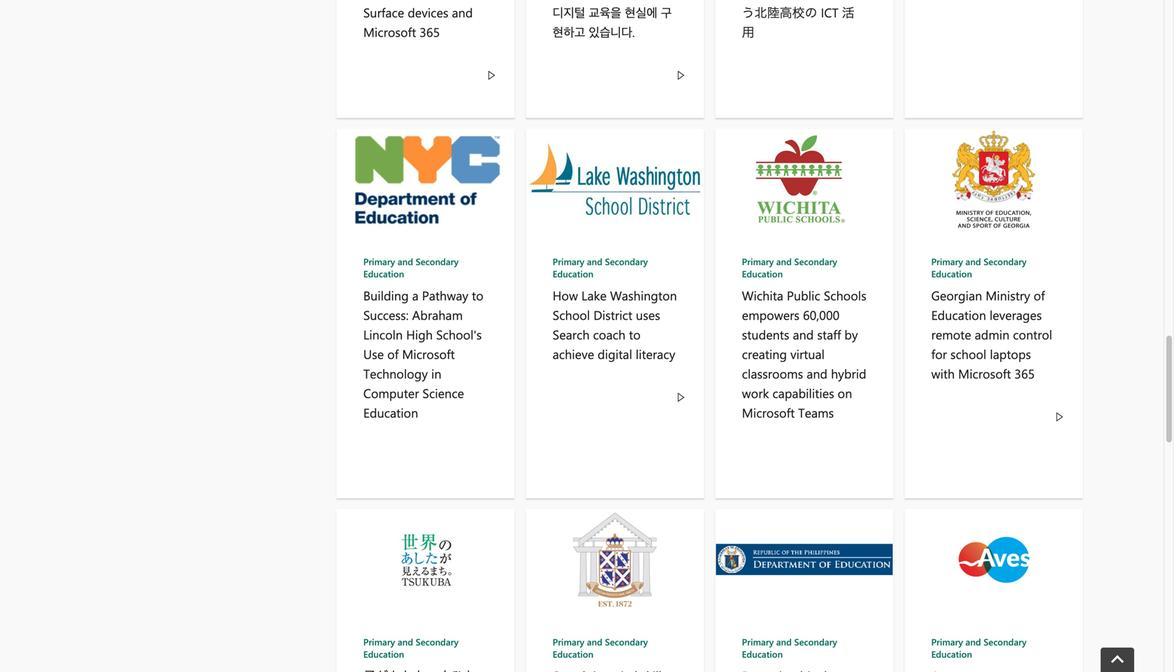 Task type: vqa. For each thing, say whether or not it's contained in the screenshot.
the left Stories
no



Task type: describe. For each thing, give the bounding box(es) containing it.
washington
[[610, 287, 677, 304]]

primary and secondary education georgian ministry of education leverages remote admin control for school laptops with microsoft 365
[[931, 256, 1052, 382]]

pathway
[[422, 287, 468, 304]]

leverages
[[990, 307, 1042, 323]]

virtual
[[790, 346, 825, 363]]

primary inside primary and secondary education building a pathway to success: abraham lincoln high school's use of microsoft technology in computer science education
[[363, 256, 395, 268]]

2 primary and secondary education link from the left
[[526, 510, 704, 673]]

4 primary and secondary education link from the left
[[905, 510, 1083, 673]]

secondary inside primary and secondary education building a pathway to success: abraham lincoln high school's use of microsoft technology in computer science education
[[416, 256, 459, 268]]

microsoft inside primary and secondary education georgian ministry of education leverages remote admin control for school laptops with microsoft 365
[[958, 365, 1011, 382]]

creating
[[742, 346, 787, 363]]

primary and secondary education wichita public schools empowers 60,000 students and staff by creating virtual classrooms and hybrid work capabilities on microsoft teams
[[742, 256, 866, 421]]

empowers
[[742, 307, 799, 323]]

coach
[[593, 326, 626, 343]]

microsoft inside the primary and secondary education wichita public schools empowers 60,000 students and staff by creating virtual classrooms and hybrid work capabilities on microsoft teams
[[742, 404, 795, 421]]

remote
[[931, 326, 971, 343]]

classrooms
[[742, 365, 803, 382]]

to inside primary and secondary education building a pathway to success: abraham lincoln high school's use of microsoft technology in computer science education
[[472, 287, 483, 304]]

and inside primary and secondary education building a pathway to success: abraham lincoln high school's use of microsoft technology in computer science education
[[398, 256, 413, 268]]

staff
[[817, 326, 841, 343]]

wichita
[[742, 287, 783, 304]]

a
[[412, 287, 419, 304]]

ministry
[[986, 287, 1030, 304]]

use
[[363, 346, 384, 363]]

school
[[950, 346, 986, 363]]

public
[[787, 287, 820, 304]]

school's
[[436, 326, 482, 343]]

how
[[553, 287, 578, 304]]

education inside the primary and secondary education wichita public schools empowers 60,000 students and staff by creating virtual classrooms and hybrid work capabilities on microsoft teams
[[742, 268, 783, 280]]

of inside primary and secondary education georgian ministry of education leverages remote admin control for school laptops with microsoft 365
[[1034, 287, 1045, 304]]

technology
[[363, 365, 428, 382]]

primary inside primary and secondary education how lake washington school district uses search coach to achieve digital literacy
[[553, 256, 584, 268]]

building
[[363, 287, 409, 304]]

primary inside the primary and secondary education wichita public schools empowers 60,000 students and staff by creating virtual classrooms and hybrid work capabilities on microsoft teams
[[742, 256, 774, 268]]

achieve
[[553, 346, 594, 363]]



Task type: locate. For each thing, give the bounding box(es) containing it.
2 vertical spatial microsoft
[[742, 404, 795, 421]]

computer
[[363, 385, 419, 402]]

primary and secondary education link
[[337, 510, 515, 673], [526, 510, 704, 673], [715, 510, 893, 673], [905, 510, 1083, 673]]

2 horizontal spatial microsoft
[[958, 365, 1011, 382]]

1 vertical spatial to
[[629, 326, 641, 343]]

success:
[[363, 307, 409, 323]]

search
[[553, 326, 590, 343]]

1 primary and secondary education from the left
[[363, 637, 459, 661]]

by
[[844, 326, 858, 343]]

0 horizontal spatial microsoft
[[402, 346, 455, 363]]

science
[[422, 385, 464, 402]]

primary and secondary education for first primary and secondary education "link" from the right
[[931, 637, 1027, 661]]

capabilities
[[772, 385, 834, 402]]

control
[[1013, 326, 1052, 343]]

teams
[[798, 404, 834, 421]]

lake
[[581, 287, 607, 304]]

of
[[1034, 287, 1045, 304], [387, 346, 399, 363]]

1 horizontal spatial microsoft
[[742, 404, 795, 421]]

secondary
[[416, 256, 459, 268], [605, 256, 648, 268], [794, 256, 837, 268], [984, 256, 1027, 268], [416, 637, 459, 649], [605, 637, 648, 649], [794, 637, 837, 649], [984, 637, 1027, 649]]

lincoln
[[363, 326, 403, 343]]

district
[[593, 307, 632, 323]]

primary inside primary and secondary education georgian ministry of education leverages remote admin control for school laptops with microsoft 365
[[931, 256, 963, 268]]

and
[[398, 256, 413, 268], [587, 256, 602, 268], [776, 256, 792, 268], [966, 256, 981, 268], [793, 326, 814, 343], [807, 365, 828, 382], [398, 637, 413, 649], [587, 637, 602, 649], [776, 637, 792, 649], [966, 637, 981, 649]]

microsoft up in
[[402, 346, 455, 363]]

on
[[838, 385, 852, 402]]

abraham
[[412, 307, 463, 323]]

secondary inside the primary and secondary education wichita public schools empowers 60,000 students and staff by creating virtual classrooms and hybrid work capabilities on microsoft teams
[[794, 256, 837, 268]]

uses
[[636, 307, 660, 323]]

students
[[742, 326, 789, 343]]

go to top image
[[1111, 656, 1124, 669]]

and inside primary and secondary education how lake washington school district uses search coach to achieve digital literacy
[[587, 256, 602, 268]]

3 primary and secondary education link from the left
[[715, 510, 893, 673]]

high
[[406, 326, 433, 343]]

microsoft
[[402, 346, 455, 363], [958, 365, 1011, 382], [742, 404, 795, 421]]

0 horizontal spatial to
[[472, 287, 483, 304]]

primary and secondary education
[[363, 637, 459, 661], [553, 637, 648, 661], [742, 637, 837, 661], [931, 637, 1027, 661]]

education inside primary and secondary education how lake washington school district uses search coach to achieve digital literacy
[[553, 268, 593, 280]]

microsoft down "work"
[[742, 404, 795, 421]]

0 vertical spatial to
[[472, 287, 483, 304]]

primary and secondary education for 3rd primary and secondary education "link" from left
[[742, 637, 837, 661]]

365
[[1014, 365, 1035, 382]]

0 vertical spatial microsoft
[[402, 346, 455, 363]]

4 primary and secondary education from the left
[[931, 637, 1027, 661]]

of inside primary and secondary education building a pathway to success: abraham lincoln high school's use of microsoft technology in computer science education
[[387, 346, 399, 363]]

work
[[742, 385, 769, 402]]

and inside primary and secondary education georgian ministry of education leverages remote admin control for school laptops with microsoft 365
[[966, 256, 981, 268]]

to down uses
[[629, 326, 641, 343]]

to right pathway
[[472, 287, 483, 304]]

secondary inside primary and secondary education georgian ministry of education leverages remote admin control for school laptops with microsoft 365
[[984, 256, 1027, 268]]

in
[[431, 365, 441, 382]]

microsoft inside primary and secondary education building a pathway to success: abraham lincoln high school's use of microsoft technology in computer science education
[[402, 346, 455, 363]]

to
[[472, 287, 483, 304], [629, 326, 641, 343]]

microsoft down school in the right bottom of the page
[[958, 365, 1011, 382]]

1 horizontal spatial of
[[1034, 287, 1045, 304]]

with
[[931, 365, 955, 382]]

0 horizontal spatial of
[[387, 346, 399, 363]]

1 horizontal spatial to
[[629, 326, 641, 343]]

admin
[[975, 326, 1010, 343]]

primary
[[363, 256, 395, 268], [553, 256, 584, 268], [742, 256, 774, 268], [931, 256, 963, 268], [363, 637, 395, 649], [553, 637, 584, 649], [742, 637, 774, 649], [931, 637, 963, 649]]

3 primary and secondary education from the left
[[742, 637, 837, 661]]

literacy
[[636, 346, 675, 363]]

education
[[363, 268, 404, 280], [553, 268, 593, 280], [742, 268, 783, 280], [931, 268, 972, 280], [931, 307, 986, 323], [363, 404, 418, 421], [363, 649, 404, 661], [553, 649, 593, 661], [742, 649, 783, 661], [931, 649, 972, 661]]

hybrid
[[831, 365, 866, 382]]

primary and secondary education for 4th primary and secondary education "link" from right
[[363, 637, 459, 661]]

for
[[931, 346, 947, 363]]

primary and secondary education for second primary and secondary education "link" from left
[[553, 637, 648, 661]]

of up "leverages"
[[1034, 287, 1045, 304]]

primary and secondary education how lake washington school district uses search coach to achieve digital literacy
[[553, 256, 677, 363]]

laptops
[[990, 346, 1031, 363]]

0 vertical spatial of
[[1034, 287, 1045, 304]]

to inside primary and secondary education how lake washington school district uses search coach to achieve digital literacy
[[629, 326, 641, 343]]

60,000
[[803, 307, 840, 323]]

1 vertical spatial of
[[387, 346, 399, 363]]

digital
[[598, 346, 632, 363]]

1 vertical spatial microsoft
[[958, 365, 1011, 382]]

school
[[553, 307, 590, 323]]

primary and secondary education building a pathway to success: abraham lincoln high school's use of microsoft technology in computer science education
[[363, 256, 483, 421]]

1 primary and secondary education link from the left
[[337, 510, 515, 673]]

georgian
[[931, 287, 982, 304]]

schools
[[824, 287, 866, 304]]

secondary inside primary and secondary education how lake washington school district uses search coach to achieve digital literacy
[[605, 256, 648, 268]]

2 primary and secondary education from the left
[[553, 637, 648, 661]]

of right use
[[387, 346, 399, 363]]



